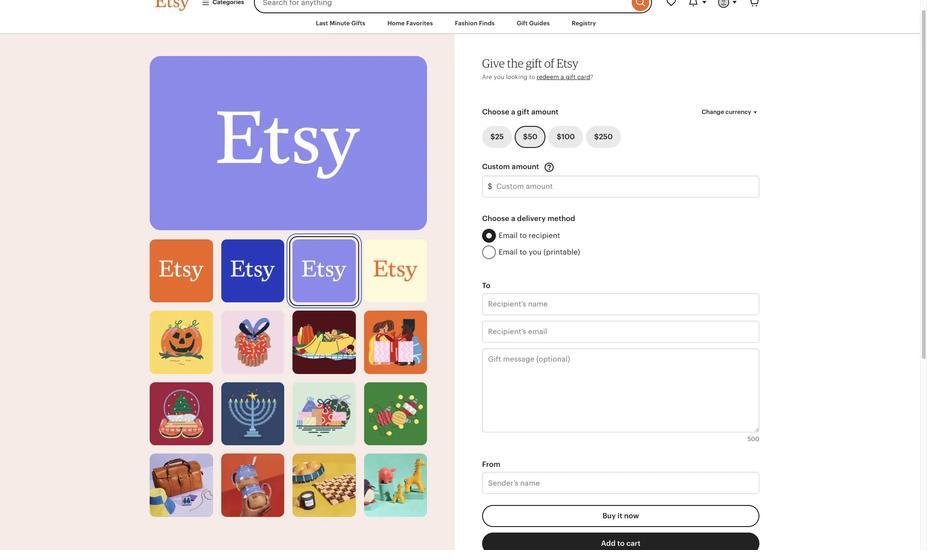 Task type: locate. For each thing, give the bounding box(es) containing it.
0 vertical spatial gift
[[526, 56, 542, 70]]

$25
[[491, 132, 504, 141]]

of
[[545, 56, 555, 70]]

2 email from the top
[[499, 247, 518, 256]]

to inside button
[[618, 539, 625, 548]]

gift left card at the right of page
[[566, 74, 576, 81]]

currency
[[726, 108, 752, 115]]

email
[[499, 231, 518, 240], [499, 247, 518, 256]]

you right are
[[494, 74, 505, 81]]

etsy logo with orange font on a lavender background image
[[150, 56, 427, 230], [293, 239, 356, 302]]

1 vertical spatial amount
[[512, 162, 540, 171]]

gift
[[517, 20, 528, 27]]

email down "email to recipient"
[[499, 247, 518, 256]]

looking
[[506, 74, 528, 81]]

1 vertical spatial choose
[[482, 214, 510, 223]]

gift for of
[[526, 56, 542, 70]]

now
[[625, 511, 640, 520]]

500
[[748, 436, 760, 442]]

etsy logo with white font on an orange background image
[[150, 239, 213, 302]]

redeem
[[537, 74, 559, 81]]

Recipient's name text field
[[482, 293, 760, 315]]

still life photograph of plush toy animals on a teal background. on the left, a penguin with a white belly, black body and red feet. in the center, a pink pig with darker pink details sits atop a teal block. to the right, two giraffes—one large with yellow fabric and orange spots, and a smaller one with lighter yellow and orange spots—stand near each other, with the smaller giraffe in front of a shorter teal block. image
[[364, 454, 427, 517]]

change currency
[[702, 108, 752, 115]]

home favorites
[[388, 20, 433, 27]]

amount
[[532, 107, 559, 116], [512, 162, 540, 171]]

0 horizontal spatial you
[[494, 74, 505, 81]]

email for email to you (printable)
[[499, 247, 518, 256]]

photograph of a hand holding two stacked handmade ceramic mugs with a natural brown clay base dipped in a light blueish purple glaze on an orange red background with a small etsy logo in white font in the top left corner image
[[221, 454, 284, 517]]

redeem a gift card link
[[537, 74, 591, 81]]

illustration of an orange pumpkin with a carved face on a bed of green with a yellow background and a small etsy logo in the top left corner in black font image
[[150, 311, 213, 374]]

gift up $50
[[517, 107, 530, 116]]

to right looking in the right top of the page
[[530, 74, 536, 81]]

menu bar
[[139, 13, 782, 34]]

email for email to recipient
[[499, 231, 518, 240]]

2 vertical spatial gift
[[517, 107, 530, 116]]

to
[[530, 74, 536, 81], [520, 231, 527, 240], [520, 247, 527, 256], [618, 539, 625, 548]]

None search field
[[254, 0, 652, 13]]

a right "redeem"
[[561, 74, 564, 81]]

1 vertical spatial you
[[529, 247, 542, 256]]

a down looking in the right top of the page
[[511, 107, 516, 116]]

a left delivery
[[511, 214, 516, 223]]

amount up $50
[[532, 107, 559, 116]]

a for choose a delivery method
[[511, 214, 516, 223]]

to for email to you (printable)
[[520, 247, 527, 256]]

gift for amount
[[517, 107, 530, 116]]

choose up $25
[[482, 107, 510, 116]]

fashion
[[455, 20, 478, 27]]

cart
[[627, 539, 641, 548]]

email down choose a delivery method at the right top of the page
[[499, 231, 518, 240]]

1 horizontal spatial you
[[529, 247, 542, 256]]

1 vertical spatial a
[[511, 107, 516, 116]]

gift guides
[[517, 20, 550, 27]]

give the gift of etsy are you looking to redeem a gift card ?
[[482, 56, 594, 81]]

$250
[[595, 132, 613, 141]]

from
[[482, 460, 501, 469]]

card
[[578, 74, 591, 81]]

fashion finds link
[[448, 15, 502, 32]]

Sender's name text field
[[482, 472, 760, 494]]

$50
[[523, 132, 538, 141]]

guides
[[530, 20, 550, 27]]

gift
[[526, 56, 542, 70], [566, 74, 576, 81], [517, 107, 530, 116]]

to for email to recipient
[[520, 231, 527, 240]]

registry link
[[565, 15, 603, 32]]

amount right custom
[[512, 162, 540, 171]]

recipient
[[529, 231, 561, 240]]

gift left 'of'
[[526, 56, 542, 70]]

Gift message (optional) text field
[[482, 348, 760, 432]]

to down choose a delivery method at the right top of the page
[[520, 231, 527, 240]]

0 vertical spatial a
[[561, 74, 564, 81]]

to down "email to recipient"
[[520, 247, 527, 256]]

a
[[561, 74, 564, 81], [511, 107, 516, 116], [511, 214, 516, 223]]

home
[[388, 20, 405, 27]]

to left cart
[[618, 539, 625, 548]]

2 vertical spatial a
[[511, 214, 516, 223]]

$100
[[557, 132, 575, 141]]

1 choose from the top
[[482, 107, 510, 116]]

2 choose from the top
[[482, 214, 510, 223]]

you
[[494, 74, 505, 81], [529, 247, 542, 256]]

banner
[[139, 0, 782, 13]]

1 vertical spatial email
[[499, 247, 518, 256]]

choose left delivery
[[482, 214, 510, 223]]

1 email from the top
[[499, 231, 518, 240]]

0 vertical spatial email
[[499, 231, 518, 240]]

choose for choose a gift amount
[[482, 107, 510, 116]]

a inside give the gift of etsy are you looking to redeem a gift card ?
[[561, 74, 564, 81]]

fashion finds
[[455, 20, 495, 27]]

still life photograph of a brown leather travel bag, yellow and blue paneled bucket hat, a set of dark emerald colored tiered earrings in a purple jewelry box, and a gold braided necklace and bracelet set on a lavender background with a small etsy logo in black font in the top left corner image
[[150, 454, 213, 517]]

Custom amount number field
[[482, 175, 760, 197]]

gifts
[[352, 20, 366, 27]]

0 vertical spatial you
[[494, 74, 505, 81]]

you down "email to recipient"
[[529, 247, 542, 256]]

choose
[[482, 107, 510, 116], [482, 214, 510, 223]]

illustration of two people holding a large pink gift box with white zig zag stripes and a red and pink ribbon, on an orange background with a small etsy logo in white font in the top left corner image
[[364, 311, 427, 374]]

0 vertical spatial choose
[[482, 107, 510, 116]]

illustration of a yellow cornucopia sitting on a white tablecloth with turquoise checkers and overfilling with an orange gourd, yellow corn, pink grapes, as well as seasonal foliage floating behind. the background is burgundy with a small etsy logo in white font in the top left corner. image
[[293, 311, 356, 374]]

add to cart button
[[482, 533, 760, 550]]



Task type: describe. For each thing, give the bounding box(es) containing it.
illustration of lit menorah with a star as the center candle flame on a dark blue background with a small etsy logo in white font in the top left corner image
[[221, 382, 284, 445]]

registry
[[572, 20, 596, 27]]

Search for anything text field
[[254, 0, 630, 13]]

minute
[[330, 20, 350, 27]]

(printable)
[[544, 247, 581, 256]]

delivery
[[517, 214, 546, 223]]

add to cart
[[602, 539, 641, 548]]

to for add to cart
[[618, 539, 625, 548]]

finds
[[479, 20, 495, 27]]

you inside give the gift of etsy are you looking to redeem a gift card ?
[[494, 74, 505, 81]]

still life photograph of a checkerboard with wooden pieces on a yellow tabletop. to the left, there's a candle with the label "l'apothecary" and a cork base. in the background, a blue striped bowl filled with citrus fruit. image
[[293, 454, 356, 517]]

illustration of an assortment of 3 sphere ornaments with red and golden yellow colors and a string of lights running through them on a green background with a small etsy logo in white font in the top left corner image
[[364, 382, 427, 445]]

to
[[482, 281, 491, 290]]

change
[[702, 108, 725, 115]]

etsy logo with white font on a blue background image
[[221, 239, 284, 302]]

0 vertical spatial amount
[[532, 107, 559, 116]]

buy
[[603, 511, 616, 520]]

etsy
[[557, 56, 579, 70]]

change currency button
[[695, 104, 767, 120]]

choose a delivery method
[[482, 214, 576, 223]]

last minute gifts
[[316, 20, 366, 27]]

illustration of hands cradling a snow globe with a green christmas tree and falling snow against a maroon red background with a small etsy logo in white font in the top left corner.. image
[[150, 382, 213, 445]]

last
[[316, 20, 328, 27]]

email to you (printable)
[[499, 247, 581, 256]]

1 vertical spatial gift
[[566, 74, 576, 81]]

Recipient's email email field
[[482, 321, 760, 343]]

last minute gifts link
[[309, 15, 373, 32]]

illustration of an assortment of multicolored wrapped presents with a light pastel green background and a small etsy logo in white font in the top left corner image
[[293, 382, 356, 445]]

choose a gift amount
[[482, 107, 559, 116]]

to inside give the gift of etsy are you looking to redeem a gift card ?
[[530, 74, 536, 81]]

menu bar containing last minute gifts
[[139, 13, 782, 34]]

add
[[602, 539, 616, 548]]

method
[[548, 214, 576, 223]]

custom
[[482, 162, 510, 171]]

favorites
[[407, 20, 433, 27]]

it
[[618, 511, 623, 520]]

0 vertical spatial etsy logo with orange font on a lavender background image
[[150, 56, 427, 230]]

etsy logo with white font on a cream background image
[[364, 239, 427, 302]]

gift guides link
[[510, 15, 557, 32]]

choose for choose a delivery method
[[482, 214, 510, 223]]

1 vertical spatial etsy logo with orange font on a lavender background image
[[293, 239, 356, 302]]

home favorites link
[[381, 15, 440, 32]]

the
[[507, 56, 524, 70]]

illustration of two open hands holding a small box wrapped in a red paper with white confetti design on a light pink background with and small etsy logo in the top left corner in black font image
[[221, 311, 284, 374]]

buy it now button
[[482, 505, 760, 527]]

custom amount
[[482, 162, 541, 171]]

?
[[591, 74, 594, 81]]

give
[[482, 56, 505, 70]]

a for choose a gift amount
[[511, 107, 516, 116]]

buy it now
[[603, 511, 640, 520]]

email to recipient
[[499, 231, 561, 240]]

are
[[482, 74, 492, 81]]



Task type: vqa. For each thing, say whether or not it's contained in the screenshot.
Choose related to Choose a gift amount
yes



